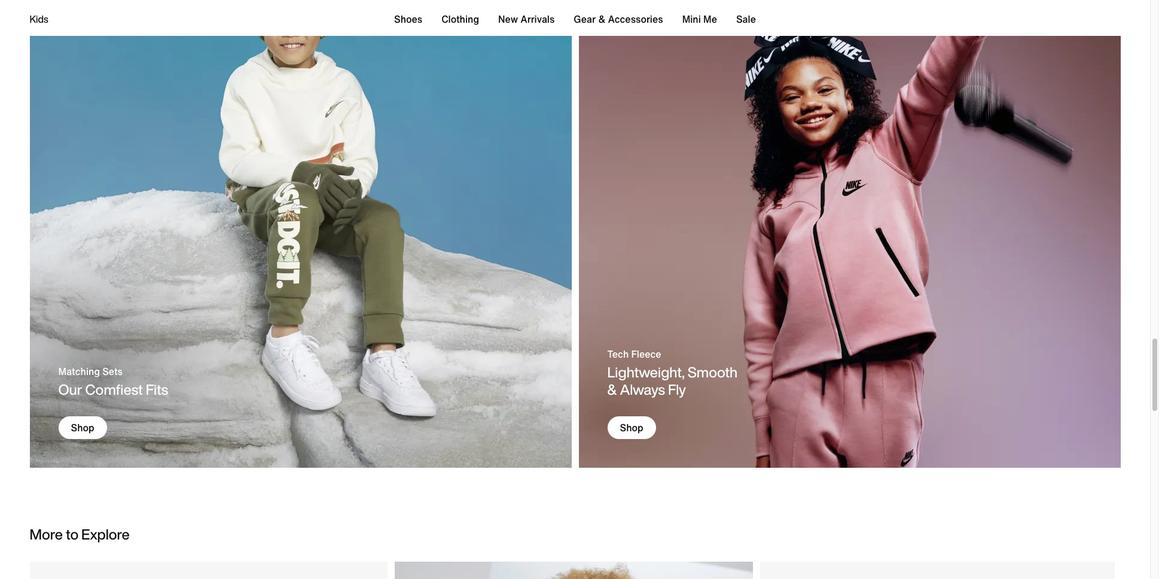 Task type: describe. For each thing, give the bounding box(es) containing it.
mini
[[682, 12, 701, 26]]

shop for our
[[71, 420, 94, 435]]

shop link for lightweight,
[[608, 416, 656, 439]]

kids
[[30, 12, 48, 26]]

sale link
[[736, 10, 756, 29]]

gear & accessories link
[[574, 10, 663, 29]]

shop for lightweight,
[[620, 420, 643, 435]]

fleece
[[631, 347, 661, 361]]

mini me link
[[682, 10, 717, 29]]

matching sets our comfiest fits
[[58, 364, 168, 400]]

explore
[[81, 523, 130, 545]]

more
[[30, 523, 63, 545]]

shop link for our
[[58, 416, 107, 439]]

sale
[[736, 12, 756, 26]]

accessories
[[608, 12, 663, 26]]

lightweight,
[[608, 361, 685, 383]]

our
[[58, 379, 82, 400]]

sets
[[102, 364, 123, 379]]

& inside the "secondary" element
[[598, 12, 606, 26]]

matching
[[58, 364, 100, 379]]

gear
[[574, 12, 596, 26]]

gear & accessories
[[574, 12, 663, 26]]

mini me
[[682, 12, 717, 26]]

& inside tech fleece lightweight, smooth & always fly
[[608, 379, 617, 400]]

smooth
[[688, 361, 738, 383]]



Task type: locate. For each thing, give the bounding box(es) containing it.
always
[[620, 379, 665, 400]]

1 horizontal spatial shop link
[[608, 416, 656, 439]]

more to explore
[[30, 523, 130, 545]]

comfiest
[[85, 379, 143, 400]]

to
[[66, 523, 79, 545]]

2 horizontal spatial nike kids shoes, clothing, and accessories. nike.com image
[[760, 561, 1118, 579]]

1 shop from the left
[[71, 420, 94, 435]]

shop link down our
[[58, 416, 107, 439]]

shop link down always
[[608, 416, 656, 439]]

0 horizontal spatial shop link
[[58, 416, 107, 439]]

new
[[498, 12, 518, 26]]

1 nike kids shoes, clothing, and accessories. nike.com image from the left
[[30, 561, 388, 579]]

new arrivals menu item
[[498, 12, 555, 26]]

0 vertical spatial &
[[598, 12, 606, 26]]

fits
[[146, 379, 168, 400]]

fly
[[668, 379, 686, 400]]

shop link
[[58, 416, 107, 439], [608, 416, 656, 439]]

shop down always
[[620, 420, 643, 435]]

nike kids shoes, clothing, and accessories. nike.com image
[[30, 561, 388, 579], [395, 561, 753, 579], [760, 561, 1118, 579]]

0 horizontal spatial &
[[598, 12, 606, 26]]

clothing
[[442, 12, 479, 26]]

tech fleece lightweight, smooth & always fly
[[608, 347, 738, 400]]

& left always
[[608, 379, 617, 400]]

shop
[[71, 420, 94, 435], [620, 420, 643, 435]]

menu inside the "secondary" element
[[394, 10, 756, 29]]

1 shop link from the left
[[58, 416, 107, 439]]

clothing menu item
[[442, 12, 479, 26]]

tech
[[608, 347, 629, 361]]

shoes
[[394, 12, 422, 26]]

2 shop link from the left
[[608, 416, 656, 439]]

me
[[704, 12, 717, 26]]

new arrivals
[[498, 12, 555, 26]]

2 nike kids shoes, clothing, and accessories. nike.com image from the left
[[395, 561, 753, 579]]

arrivals
[[521, 12, 555, 26]]

3 nike kids shoes, clothing, and accessories. nike.com image from the left
[[760, 561, 1118, 579]]

0 horizontal spatial shop
[[71, 420, 94, 435]]

1 horizontal spatial nike kids shoes, clothing, and accessories. nike.com image
[[395, 561, 753, 579]]

2 shop from the left
[[620, 420, 643, 435]]

shoes menu item
[[394, 12, 422, 26]]

menu
[[394, 10, 756, 29]]

& right gear
[[598, 12, 606, 26]]

0 horizontal spatial nike kids shoes, clothing, and accessories. nike.com image
[[30, 561, 388, 579]]

1 horizontal spatial &
[[608, 379, 617, 400]]

secondary element
[[30, 0, 1121, 36]]

shop down our
[[71, 420, 94, 435]]

&
[[598, 12, 606, 26], [608, 379, 617, 400]]

menu containing shoes
[[394, 10, 756, 29]]

1 horizontal spatial shop
[[620, 420, 643, 435]]

1 vertical spatial &
[[608, 379, 617, 400]]



Task type: vqa. For each thing, say whether or not it's contained in the screenshot.
NIKE KIDS SHOES, CLOTHING, AND ACCESSORIES. NIKE.COM image to the right
yes



